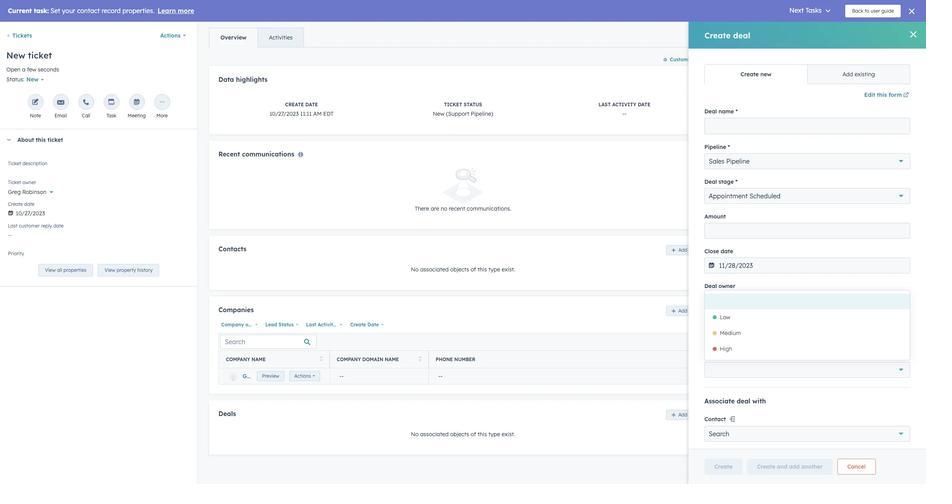 Task type: locate. For each thing, give the bounding box(es) containing it.
2 objects from the top
[[450, 431, 469, 439]]

recent
[[219, 151, 240, 158]]

2 horizontal spatial view
[[737, 137, 750, 145]]

1 vertical spatial new
[[26, 76, 39, 83]]

2 vertical spatial ticket
[[8, 180, 21, 186]]

2 caret image from the top
[[735, 73, 740, 75]]

2 no from the top
[[411, 431, 419, 439]]

1 horizontal spatial or
[[840, 222, 846, 229]]

caret image
[[6, 139, 11, 141], [735, 165, 740, 167], [735, 208, 740, 210], [735, 256, 740, 258]]

caret image inside deals (0) dropdown button
[[735, 165, 740, 167]]

ticket for ticket status new (support pipeline)
[[444, 102, 462, 108]]

1 vertical spatial see
[[737, 222, 746, 229]]

a for few
[[22, 66, 25, 73]]

1 vertical spatial deals
[[219, 410, 236, 418]]

greg down ticket owner
[[8, 189, 21, 196]]

1 horizontal spatial last
[[306, 322, 316, 328]]

caret image inside about this ticket dropdown button
[[6, 139, 11, 141]]

1 horizontal spatial deals
[[746, 163, 762, 170]]

greg for greg robinson
[[8, 189, 21, 196]]

1 vertical spatial or
[[766, 323, 771, 330]]

number
[[455, 357, 476, 363]]

2 date from the left
[[368, 322, 379, 328]]

record.
[[831, 46, 848, 53], [874, 180, 892, 187], [891, 222, 909, 229], [849, 271, 867, 278]]

people
[[758, 46, 776, 53]]

2 vertical spatial create
[[350, 322, 366, 328]]

(0) up the people
[[773, 29, 780, 36]]

press to sort. element
[[320, 357, 323, 363], [419, 357, 422, 363], [697, 357, 700, 363]]

0 vertical spatial of
[[471, 266, 476, 274]]

companies (1) button
[[729, 64, 899, 85]]

1 vertical spatial no
[[411, 431, 419, 439]]

your down attachments dropdown button
[[802, 222, 814, 229]]

1 no from the top
[[411, 266, 419, 274]]

3 see from the top
[[737, 271, 746, 278]]

2 press to sort. element from the left
[[419, 357, 422, 363]]

2 horizontal spatial (0)
[[788, 254, 795, 261]]

0 vertical spatial caret image
[[735, 31, 740, 33]]

1 vertical spatial a
[[751, 313, 755, 320]]

3 + from the top
[[903, 163, 906, 170]]

(0) for contacts (0)
[[773, 29, 780, 36]]

create for create date
[[350, 322, 366, 328]]

to right attached
[[795, 222, 800, 229]]

+ add
[[903, 29, 918, 36], [903, 71, 918, 78], [903, 163, 918, 170]]

recent
[[449, 205, 465, 212]]

highlights
[[236, 76, 268, 84]]

company for company name
[[226, 357, 250, 363]]

1 vertical spatial +
[[903, 71, 906, 78]]

0 horizontal spatial view
[[45, 268, 56, 274]]

1 horizontal spatial your
[[831, 313, 843, 320]]

date up 11:11
[[305, 102, 318, 108]]

1 vertical spatial ticket
[[8, 161, 21, 167]]

search button
[[906, 4, 919, 17]]

companies inside dropdown button
[[746, 71, 777, 78]]

companies left (1)
[[746, 71, 777, 78]]

0 horizontal spatial --
[[339, 373, 344, 380]]

this
[[820, 46, 829, 53], [36, 137, 46, 144], [863, 180, 873, 187], [880, 222, 890, 229], [478, 266, 487, 274], [838, 271, 848, 278], [478, 431, 487, 439]]

ticket up greg robinson
[[8, 180, 21, 186]]

1 vertical spatial caret image
[[735, 73, 740, 75]]

with for see the conversations associated with this record.
[[826, 271, 837, 278]]

1 horizontal spatial (0)
[[773, 29, 780, 36]]

ticket up (support
[[444, 102, 462, 108]]

2 horizontal spatial create
[[350, 322, 366, 328]]

last activity date
[[306, 322, 349, 328]]

0 vertical spatial new
[[6, 50, 25, 61]]

1 vertical spatial ticket
[[48, 137, 63, 144]]

with for see the people associated with this record.
[[807, 46, 818, 53]]

about
[[17, 137, 34, 144]]

contacts
[[746, 29, 771, 36], [219, 245, 247, 253]]

caret image up the track
[[735, 165, 740, 167]]

2 press to sort. image from the left
[[697, 357, 700, 362]]

0 horizontal spatial date
[[337, 322, 349, 328]]

1 horizontal spatial press to sort. image
[[697, 357, 700, 362]]

customize
[[670, 57, 695, 63]]

a inside the build a library of sales resources for your team. these could include call scripts or positioning guides.
[[751, 313, 755, 320]]

caret image left about
[[6, 139, 11, 141]]

create date button
[[348, 320, 386, 330]]

caret image
[[735, 31, 740, 33], [735, 73, 740, 75]]

2 no associated objects of this type exist. from the top
[[411, 431, 515, 439]]

1 vertical spatial (0)
[[763, 163, 771, 170]]

new for new ticket
[[6, 50, 25, 61]]

the right the track
[[752, 180, 761, 187]]

email
[[55, 113, 67, 119]]

no for contacts
[[411, 266, 419, 274]]

1 horizontal spatial contacts
[[746, 29, 771, 36]]

1 horizontal spatial with
[[826, 271, 837, 278]]

owner left the lead
[[246, 322, 260, 328]]

2 see from the top
[[737, 222, 746, 229]]

+ add for see the people associated with this record.
[[903, 29, 918, 36]]

0 vertical spatial or
[[840, 222, 846, 229]]

with
[[807, 46, 818, 53], [851, 180, 862, 187], [826, 271, 837, 278]]

press to sort. image for company name
[[320, 357, 323, 362]]

2 vertical spatial last
[[306, 322, 316, 328]]

0 vertical spatial companies
[[746, 71, 777, 78]]

view all properties
[[45, 268, 86, 274]]

create inside create date 10/27/2023 11:11 am edt
[[285, 102, 304, 108]]

0 horizontal spatial press to sort. image
[[320, 357, 323, 362]]

1 -- from the left
[[339, 373, 344, 380]]

companies
[[746, 71, 777, 78], [219, 306, 254, 314]]

associated
[[777, 46, 806, 53], [752, 137, 782, 145], [821, 180, 849, 187], [420, 266, 449, 274], [796, 271, 824, 278], [420, 431, 449, 439]]

create right last activity date
[[350, 322, 366, 328]]

2 vertical spatial + add button
[[903, 162, 918, 171]]

date
[[305, 102, 318, 108], [638, 102, 651, 108], [24, 202, 34, 208], [53, 223, 64, 229]]

deals for deals (0)
[[746, 163, 762, 170]]

1 date from the left
[[337, 322, 349, 328]]

ticket inside ticket status new (support pipeline)
[[444, 102, 462, 108]]

2 exist. from the top
[[502, 431, 515, 439]]

lead status
[[265, 322, 294, 328]]

view for view associated companies
[[737, 137, 750, 145]]

1 vertical spatial add button
[[666, 307, 693, 317]]

owner for company owner
[[246, 322, 260, 328]]

contacts inside dropdown button
[[746, 29, 771, 36]]

view associated companies
[[737, 137, 814, 145]]

0 vertical spatial see
[[737, 46, 746, 53]]

am
[[313, 111, 322, 118]]

1 vertical spatial create
[[8, 202, 23, 208]]

0 vertical spatial owner
[[22, 180, 36, 186]]

lead status button
[[263, 320, 300, 330]]

track
[[737, 180, 751, 187]]

exist.
[[502, 266, 515, 274], [502, 431, 515, 439]]

date inside popup button
[[337, 322, 349, 328]]

last inside last activity date --
[[599, 102, 611, 108]]

2 vertical spatial +
[[903, 163, 906, 170]]

new inside ticket status new (support pipeline)
[[433, 111, 445, 118]]

1 type from the top
[[489, 266, 500, 274]]

add button for companies
[[666, 307, 693, 317]]

date down greg robinson
[[24, 202, 34, 208]]

0 vertical spatial objects
[[450, 266, 469, 274]]

1 vertical spatial actions
[[294, 374, 311, 379]]

0 vertical spatial deals
[[746, 163, 762, 170]]

include
[[893, 313, 912, 320]]

contacts (0) button
[[729, 21, 899, 43]]

1 exist. from the top
[[502, 266, 515, 274]]

property
[[117, 268, 136, 274]]

caret image inside conversations (0) dropdown button
[[735, 256, 740, 258]]

0 horizontal spatial companies
[[219, 306, 254, 314]]

1 + add button from the top
[[903, 27, 918, 37]]

create down greg robinson
[[8, 202, 23, 208]]

0 horizontal spatial contacts
[[219, 245, 247, 253]]

a right build
[[751, 313, 755, 320]]

option
[[33, 254, 50, 261]]

ticket owner
[[8, 180, 36, 186]]

greg left 'r' at the left
[[243, 373, 256, 380]]

exist. for deals
[[502, 431, 515, 439]]

press to sort. image
[[320, 357, 323, 362], [697, 357, 700, 362]]

view property history link
[[98, 265, 159, 277]]

add button
[[666, 245, 693, 256], [666, 307, 693, 317], [666, 410, 693, 421]]

0 horizontal spatial or
[[766, 323, 771, 330]]

company
[[221, 322, 244, 328], [226, 357, 250, 363], [337, 357, 361, 363]]

last inside popup button
[[306, 322, 316, 328]]

create for create date
[[8, 202, 23, 208]]

(0) for conversations (0)
[[788, 254, 795, 261]]

ticket
[[444, 102, 462, 108], [8, 161, 21, 167], [8, 180, 21, 186]]

owner inside company owner popup button
[[246, 322, 260, 328]]

0 vertical spatial contacts
[[746, 29, 771, 36]]

1 no associated objects of this type exist. from the top
[[411, 266, 515, 274]]

or right activities at right top
[[840, 222, 846, 229]]

view down the phone:
[[737, 137, 750, 145]]

properties
[[63, 268, 86, 274]]

press to sort. element for company name
[[320, 357, 323, 363]]

the left the people
[[748, 46, 756, 53]]

0 vertical spatial actions button
[[155, 28, 191, 44]]

owner up greg robinson
[[22, 180, 36, 186]]

objects
[[450, 266, 469, 274], [450, 431, 469, 439]]

1 horizontal spatial view
[[105, 268, 115, 274]]

new inside popup button
[[26, 76, 39, 83]]

date up the domain
[[368, 322, 379, 328]]

0 horizontal spatial your
[[802, 222, 814, 229]]

view left all
[[45, 268, 56, 274]]

(0) up revenue
[[763, 163, 771, 170]]

1 press to sort. element from the left
[[320, 357, 323, 363]]

create inside popup button
[[350, 322, 366, 328]]

activities
[[269, 34, 293, 41]]

0 vertical spatial with
[[807, 46, 818, 53]]

caret image left conversations at the right of page
[[735, 256, 740, 258]]

1 vertical spatial with
[[851, 180, 862, 187]]

data
[[219, 76, 234, 84]]

(0) up see the conversations associated with this record.
[[788, 254, 795, 261]]

1 vertical spatial type
[[489, 431, 500, 439]]

-- down "company domain name"
[[339, 373, 344, 380]]

2 + add button from the top
[[903, 70, 918, 79]]

1 vertical spatial your
[[831, 313, 843, 320]]

1 vertical spatial exist.
[[502, 431, 515, 439]]

for
[[822, 313, 830, 320]]

no associated objects of this type exist.
[[411, 266, 515, 274], [411, 431, 515, 439]]

1 + add from the top
[[903, 29, 918, 36]]

email image
[[57, 99, 64, 107]]

recent communications
[[219, 151, 294, 158]]

company up the company name
[[221, 322, 244, 328]]

no associated objects of this type exist. for deals
[[411, 431, 515, 439]]

all
[[57, 268, 62, 274]]

+ for track the revenue opportunities associated with this record.
[[903, 163, 906, 170]]

greg robinson
[[8, 189, 46, 196]]

2 horizontal spatial last
[[599, 102, 611, 108]]

1 press to sort. image from the left
[[320, 357, 323, 362]]

call
[[737, 323, 746, 330]]

the for revenue
[[752, 180, 761, 187]]

1 horizontal spatial companies
[[746, 71, 777, 78]]

1 horizontal spatial a
[[751, 313, 755, 320]]

-- down phone
[[438, 373, 443, 380]]

1 vertical spatial + add button
[[903, 70, 918, 79]]

status
[[279, 322, 294, 328]]

contacts (0)
[[746, 29, 780, 36]]

ticket left description
[[8, 161, 21, 167]]

date right activity
[[638, 102, 651, 108]]

0 vertical spatial no associated objects of this type exist.
[[411, 266, 515, 274]]

see left files
[[737, 222, 746, 229]]

1 horizontal spatial --
[[438, 373, 443, 380]]

caret image inside contacts (0) dropdown button
[[735, 31, 740, 33]]

seconds
[[38, 66, 59, 73]]

company left the domain
[[337, 357, 361, 363]]

+
[[903, 29, 906, 36], [903, 71, 906, 78], [903, 163, 906, 170]]

2 type from the top
[[489, 431, 500, 439]]

last left customer
[[8, 223, 17, 229]]

1 caret image from the top
[[735, 31, 740, 33]]

2 vertical spatial of
[[471, 431, 476, 439]]

caret image inside companies (1) dropdown button
[[735, 73, 740, 75]]

3 + add button from the top
[[903, 162, 918, 171]]

view left 'property'
[[105, 268, 115, 274]]

the left files
[[748, 222, 756, 229]]

to
[[795, 222, 800, 229], [873, 222, 879, 229]]

0 horizontal spatial greg
[[8, 189, 21, 196]]

robinson
[[22, 189, 46, 196]]

1 see from the top
[[737, 46, 746, 53]]

caret image for about this ticket
[[6, 139, 11, 141]]

the down conversations at the right of page
[[748, 271, 756, 278]]

0 horizontal spatial with
[[807, 46, 818, 53]]

3 + add from the top
[[903, 163, 918, 170]]

Last customer reply date text field
[[8, 228, 190, 241]]

contacts for contacts
[[219, 245, 247, 253]]

companies up company owner popup button
[[219, 306, 254, 314]]

0 vertical spatial no
[[411, 266, 419, 274]]

1 objects from the top
[[450, 266, 469, 274]]

see left the people
[[737, 46, 746, 53]]

owner for ticket owner
[[22, 180, 36, 186]]

0 vertical spatial exist.
[[502, 266, 515, 274]]

1 horizontal spatial press to sort. element
[[419, 357, 422, 363]]

3 press to sort. element from the left
[[697, 357, 700, 363]]

caret image inside attachments dropdown button
[[735, 208, 740, 210]]

caret image left contacts (0)
[[735, 31, 740, 33]]

1 vertical spatial + add
[[903, 71, 918, 78]]

your
[[802, 222, 814, 229], [831, 313, 843, 320]]

task
[[106, 113, 116, 119]]

1 + from the top
[[903, 29, 906, 36]]

greg for greg r
[[243, 373, 256, 380]]

last left activity
[[599, 102, 611, 108]]

1 vertical spatial owner
[[246, 322, 260, 328]]

(1)
[[779, 71, 786, 78]]

ticket up open a few seconds
[[28, 50, 52, 61]]

deals inside deals (0) dropdown button
[[746, 163, 762, 170]]

last for date
[[8, 223, 17, 229]]

company inside popup button
[[221, 322, 244, 328]]

view inside view associated companies link
[[737, 137, 750, 145]]

(0)
[[773, 29, 780, 36], [763, 163, 771, 170], [788, 254, 795, 261]]

last for -
[[599, 102, 611, 108]]

attachments button
[[729, 198, 893, 219]]

or down library
[[766, 323, 771, 330]]

actions button
[[155, 28, 191, 44], [289, 372, 320, 382]]

create for create date 10/27/2023 11:11 am edt
[[285, 102, 304, 108]]

the for conversations
[[748, 271, 756, 278]]

--
[[339, 373, 344, 380], [438, 373, 443, 380]]

view inside view all properties link
[[45, 268, 56, 274]]

call image
[[83, 99, 90, 107]]

Ticket description text field
[[8, 160, 190, 176]]

view inside view property history link
[[105, 268, 115, 274]]

0 horizontal spatial new
[[6, 50, 25, 61]]

caret image down the track
[[735, 208, 740, 210]]

2 add button from the top
[[666, 307, 693, 317]]

of for contacts
[[471, 266, 476, 274]]

to right uploaded
[[873, 222, 879, 229]]

date right activity on the left of the page
[[337, 322, 349, 328]]

new button
[[24, 75, 49, 85]]

actions
[[160, 32, 181, 39], [294, 374, 311, 379]]

+ add button for see the people associated with this record.
[[903, 27, 918, 37]]

new left (support
[[433, 111, 445, 118]]

company domain name
[[337, 357, 399, 363]]

note image
[[32, 99, 39, 107]]

0 vertical spatial add button
[[666, 245, 693, 256]]

2 vertical spatial see
[[737, 271, 746, 278]]

ticket status new (support pipeline)
[[433, 102, 493, 118]]

last left activity on the left of the page
[[306, 322, 316, 328]]

0 vertical spatial last
[[599, 102, 611, 108]]

ticket for ticket description
[[8, 161, 21, 167]]

0 vertical spatial ticket
[[444, 102, 462, 108]]

your right the for
[[831, 313, 843, 320]]

caret image left companies (1)
[[735, 73, 740, 75]]

tabs
[[696, 57, 707, 63]]

3 add button from the top
[[666, 410, 693, 421]]

overview
[[221, 34, 246, 41]]

2 to from the left
[[873, 222, 879, 229]]

0 horizontal spatial press to sort. element
[[320, 357, 323, 363]]

1 horizontal spatial new
[[26, 76, 39, 83]]

create up 10/27/2023
[[285, 102, 304, 108]]

0 horizontal spatial to
[[795, 222, 800, 229]]

your inside the build a library of sales resources for your team. these could include call scripts or positioning guides.
[[831, 313, 843, 320]]

track the revenue opportunities associated with this record.
[[737, 180, 892, 187]]

owner
[[22, 180, 36, 186], [246, 322, 260, 328]]

greg inside popup button
[[8, 189, 21, 196]]

0 vertical spatial +
[[903, 29, 906, 36]]

ticket down email on the top of the page
[[48, 137, 63, 144]]

0 vertical spatial + add button
[[903, 27, 918, 37]]

caret image for contacts (0)
[[735, 31, 740, 33]]

caret image for attachments
[[735, 208, 740, 210]]

1 vertical spatial last
[[8, 223, 17, 229]]

opportunities
[[784, 180, 819, 187]]

(support
[[446, 111, 469, 118]]

0 vertical spatial + add
[[903, 29, 918, 36]]

0 horizontal spatial actions
[[160, 32, 181, 39]]

of for deals
[[471, 431, 476, 439]]

edt
[[323, 111, 334, 118]]

the
[[748, 46, 756, 53], [752, 180, 761, 187], [748, 222, 756, 229], [748, 271, 756, 278]]

of
[[471, 266, 476, 274], [774, 313, 780, 320], [471, 431, 476, 439]]

navigation
[[209, 28, 304, 48]]

2 vertical spatial (0)
[[788, 254, 795, 261]]

2 horizontal spatial press to sort. element
[[697, 357, 700, 363]]

conversations (0)
[[746, 254, 795, 261]]

see for see the conversations associated with this record.
[[737, 271, 746, 278]]

1 vertical spatial objects
[[450, 431, 469, 439]]

1 vertical spatial companies
[[219, 306, 254, 314]]

see down conversations at the right of page
[[737, 271, 746, 278]]

2 vertical spatial add button
[[666, 410, 693, 421]]

revenue
[[762, 180, 783, 187]]

new down open a few seconds
[[26, 76, 39, 83]]

no for deals
[[411, 431, 419, 439]]

date
[[337, 322, 349, 328], [368, 322, 379, 328]]

0 horizontal spatial last
[[8, 223, 17, 229]]

0 horizontal spatial deals
[[219, 410, 236, 418]]

create
[[285, 102, 304, 108], [8, 202, 23, 208], [350, 322, 366, 328]]

date inside last activity date --
[[638, 102, 651, 108]]

phone number
[[436, 357, 476, 363]]

0 horizontal spatial create
[[8, 202, 23, 208]]

1 horizontal spatial actions
[[294, 374, 311, 379]]

view for view all properties
[[45, 268, 56, 274]]

a left few
[[22, 66, 25, 73]]

1 vertical spatial no associated objects of this type exist.
[[411, 431, 515, 439]]

1 horizontal spatial owner
[[246, 322, 260, 328]]

1 add button from the top
[[666, 245, 693, 256]]

new for new
[[26, 76, 39, 83]]

activities button
[[258, 28, 304, 47]]

company left name
[[226, 357, 250, 363]]

new up open at left
[[6, 50, 25, 61]]

2 + from the top
[[903, 71, 906, 78]]

tickets
[[12, 32, 32, 39]]

0 horizontal spatial (0)
[[763, 163, 771, 170]]

Search search field
[[221, 335, 317, 350]]

1 vertical spatial actions button
[[289, 372, 320, 382]]

0 vertical spatial greg
[[8, 189, 21, 196]]



Task type: vqa. For each thing, say whether or not it's contained in the screenshot.
Deals's NO ASSOCIATED OBJECTS OF THIS TYPE EXIST.
yes



Task type: describe. For each thing, give the bounding box(es) containing it.
Create date text field
[[8, 206, 190, 219]]

press to sort. image
[[419, 357, 422, 362]]

view property history
[[105, 268, 153, 274]]

name
[[252, 357, 266, 363]]

0 vertical spatial ticket
[[28, 50, 52, 61]]

greg r link
[[243, 373, 262, 380]]

ticket description
[[8, 161, 47, 167]]

could
[[878, 313, 892, 320]]

date right the reply
[[53, 223, 64, 229]]

guides.
[[804, 323, 822, 330]]

domain: -- phone: --
[[742, 110, 770, 127]]

select an option button
[[8, 250, 190, 263]]

scripts
[[747, 323, 765, 330]]

11:11
[[300, 111, 312, 118]]

0 vertical spatial actions
[[160, 32, 181, 39]]

manage link
[[896, 295, 918, 304]]

create date 10/27/2023 11:11 am edt
[[270, 102, 334, 118]]

this inside dropdown button
[[36, 137, 46, 144]]

customize tabs link
[[660, 53, 717, 66]]

an
[[25, 254, 32, 261]]

company name
[[226, 357, 266, 363]]

press to sort. element for company domain name
[[419, 357, 422, 363]]

add button for contacts
[[666, 245, 693, 256]]

1 to from the left
[[795, 222, 800, 229]]

see for see the people associated with this record.
[[737, 46, 746, 53]]

the for files
[[748, 222, 756, 229]]

deals for deals
[[219, 410, 236, 418]]

call
[[82, 113, 90, 119]]

manage
[[896, 296, 918, 303]]

about this ticket button
[[0, 130, 190, 151]]

view all properties link
[[38, 265, 93, 277]]

companies for companies
[[219, 306, 254, 314]]

companies
[[783, 137, 814, 145]]

or inside the build a library of sales resources for your team. these could include call scripts or positioning guides.
[[766, 323, 771, 330]]

select an option
[[8, 254, 50, 261]]

objects for contacts
[[450, 266, 469, 274]]

ticket inside dropdown button
[[48, 137, 63, 144]]

see the files attached to your activities or uploaded to this record.
[[737, 222, 909, 229]]

more
[[156, 113, 168, 119]]

task image
[[108, 99, 115, 107]]

communications.
[[467, 205, 511, 212]]

new ticket
[[6, 50, 52, 61]]

conversations
[[758, 271, 794, 278]]

company for company owner
[[221, 322, 244, 328]]

customer
[[19, 223, 40, 229]]

greg robinson button
[[8, 185, 190, 198]]

+ add for track the revenue opportunities associated with this record.
[[903, 163, 918, 170]]

reply
[[41, 223, 52, 229]]

about this ticket
[[17, 137, 63, 144]]

create date
[[350, 322, 379, 328]]

deals (0) button
[[729, 156, 899, 177]]

create date
[[8, 202, 34, 208]]

ticket for ticket owner
[[8, 180, 21, 186]]

2 -- from the left
[[438, 373, 443, 380]]

caret image for conversations (0)
[[735, 256, 740, 258]]

domain
[[362, 357, 383, 363]]

+ for see the people associated with this record.
[[903, 29, 906, 36]]

caret image for companies (1)
[[735, 73, 740, 75]]

customize tabs
[[670, 57, 707, 63]]

objects for deals
[[450, 431, 469, 439]]

view for view property history
[[105, 268, 115, 274]]

Search HubSpot search field
[[815, 4, 912, 17]]

2 horizontal spatial with
[[851, 180, 862, 187]]

see for see the files attached to your activities or uploaded to this record.
[[737, 222, 746, 229]]

preview
[[262, 374, 279, 379]]

add button
[[897, 201, 918, 217]]

pipeline)
[[471, 111, 493, 118]]

date inside create date 10/27/2023 11:11 am edt
[[305, 102, 318, 108]]

+ add button for track the revenue opportunities associated with this record.
[[903, 162, 918, 171]]

no
[[441, 205, 447, 212]]

the for people
[[748, 46, 756, 53]]

exist. for contacts
[[502, 266, 515, 274]]

search image
[[910, 8, 915, 13]]

activities
[[815, 222, 839, 229]]

uploaded
[[847, 222, 872, 229]]

company owner button
[[219, 320, 260, 330]]

meeting image
[[133, 99, 140, 107]]

(0) for deals (0)
[[763, 163, 771, 170]]

1 horizontal spatial actions button
[[289, 372, 320, 382]]

select
[[8, 254, 24, 261]]

open
[[6, 66, 20, 73]]

domain:
[[742, 110, 764, 117]]

company owner
[[221, 322, 260, 328]]

add button for deals
[[666, 410, 693, 421]]

2 + add from the top
[[903, 71, 918, 78]]

attached
[[770, 222, 794, 229]]

overview button
[[209, 28, 258, 47]]

phone:
[[742, 120, 759, 127]]

last activity date --
[[599, 102, 651, 118]]

no associated objects of this type exist. for contacts
[[411, 266, 515, 274]]

build a library of sales resources for your team. these could include call scripts or positioning guides.
[[737, 313, 912, 330]]

meeting
[[128, 113, 146, 119]]

greg r
[[243, 373, 262, 380]]

priority
[[8, 251, 24, 257]]

0 horizontal spatial actions button
[[155, 28, 191, 44]]

companies (1)
[[746, 71, 786, 78]]

caret image for deals (0)
[[735, 165, 740, 167]]

conversations (0) button
[[729, 247, 918, 268]]

note
[[30, 113, 41, 119]]

status
[[464, 102, 482, 108]]

status:
[[6, 76, 24, 83]]

contacts for contacts (0)
[[746, 29, 771, 36]]

name
[[385, 357, 399, 363]]

communications
[[242, 151, 294, 158]]

library
[[756, 313, 773, 320]]

phone
[[436, 357, 453, 363]]

type for contacts
[[489, 266, 500, 274]]

there
[[415, 205, 429, 212]]

few
[[27, 66, 36, 73]]

date inside popup button
[[368, 322, 379, 328]]

a for library
[[751, 313, 755, 320]]

conversations
[[746, 254, 786, 261]]

r
[[258, 373, 262, 380]]

companies for companies (1)
[[746, 71, 777, 78]]

navigation containing overview
[[209, 28, 304, 48]]

type for deals
[[489, 431, 500, 439]]

press to sort. image for phone number
[[697, 357, 700, 362]]

press to sort. element for phone number
[[697, 357, 700, 363]]

more image
[[159, 99, 166, 107]]

attachments
[[746, 205, 781, 212]]

see the conversations associated with this record.
[[737, 271, 867, 278]]

add inside popup button
[[902, 205, 913, 212]]

of inside the build a library of sales resources for your team. these could include call scripts or positioning guides.
[[774, 313, 780, 320]]

company for company domain name
[[337, 357, 361, 363]]

tickets link
[[6, 32, 32, 39]]

resources
[[796, 313, 821, 320]]

build
[[737, 313, 750, 320]]



